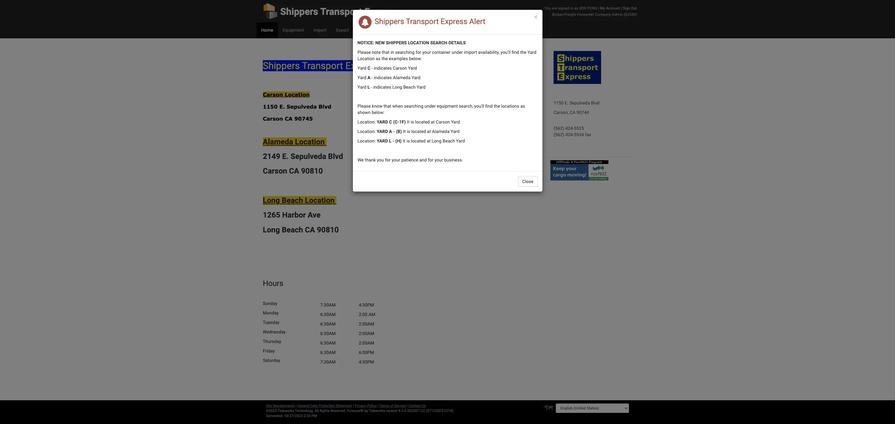 Task type: locate. For each thing, give the bounding box(es) containing it.
- for l
[[371, 85, 372, 90]]

1 vertical spatial indicates
[[374, 75, 392, 80]]

please up shown
[[357, 104, 371, 109]]

0 horizontal spatial as
[[376, 56, 380, 61]]

- down yard c - indicates carson yard
[[372, 75, 373, 80]]

notice:
[[357, 40, 374, 45]]

0 vertical spatial shippers transport express
[[280, 6, 398, 17]]

yard left (c-
[[377, 120, 388, 125]]

by
[[364, 409, 368, 413]]

blvd
[[591, 101, 599, 106], [319, 104, 331, 110], [328, 152, 343, 161]]

2 vertical spatial yard
[[377, 139, 388, 144]]

long beach location
[[263, 196, 336, 205]]

2:32
[[304, 414, 311, 419]]

0 horizontal spatial under
[[424, 104, 436, 109]]

alert
[[469, 17, 485, 26]]

please inside please know that when searching under equipment search, you'll find the locations as shown below:
[[357, 104, 371, 109]]

c up yard a - indicates alameda yard
[[367, 66, 370, 71]]

locations
[[501, 104, 519, 109]]

1 yard from the top
[[377, 120, 388, 125]]

that inside please note that in searching for your container under import availability, you'll find the yard location as the examples below:
[[382, 50, 390, 55]]

shippers
[[386, 40, 407, 45]]

location: yard a - (b) it is located at alameda yard
[[357, 129, 460, 134]]

it right the 1f) at the top left of the page
[[407, 120, 410, 125]]

424- down 5525
[[565, 132, 574, 137]]

2:00am for wednesday
[[359, 331, 374, 337]]

located up location: yard l - (h) it is located at long beach yard
[[411, 129, 426, 134]]

indicates down yard c - indicates carson yard
[[374, 75, 392, 80]]

1 vertical spatial it
[[403, 129, 406, 134]]

please down notice:
[[357, 50, 371, 55]]

yard up yard a - indicates alameda yard
[[408, 66, 417, 71]]

0 vertical spatial under
[[452, 50, 463, 55]]

ca for 90744
[[570, 110, 575, 115]]

at down please know that when searching under equipment search, you'll find the locations as shown below:
[[431, 120, 435, 125]]

shippers transport express
[[280, 6, 398, 17], [263, 60, 381, 71]]

fong
[[587, 6, 597, 10]]

1 horizontal spatial 1150
[[554, 101, 564, 106]]

your left business. on the top of page
[[435, 158, 443, 163]]

1 vertical spatial under
[[424, 104, 436, 109]]

beach up "1265 harbor ave"
[[282, 196, 303, 205]]

1 vertical spatial shippers transport express
[[263, 60, 381, 71]]

ca left 90745
[[285, 116, 293, 122]]

yard for yard c (c-1f)
[[377, 120, 388, 125]]

long up 1265
[[263, 196, 280, 205]]

please
[[357, 50, 371, 55], [357, 104, 371, 109]]

l
[[367, 85, 370, 90], [389, 139, 391, 144]]

yard
[[528, 50, 536, 55], [357, 66, 366, 71], [408, 66, 417, 71], [357, 75, 366, 80], [412, 75, 420, 80], [357, 85, 366, 90], [417, 85, 426, 90], [451, 120, 460, 125], [451, 129, 460, 134], [456, 139, 465, 144]]

indicates
[[374, 66, 392, 71], [374, 75, 392, 80], [373, 85, 391, 90]]

1 horizontal spatial as
[[520, 104, 525, 109]]

you
[[377, 158, 384, 163]]

beach down yard a - indicates alameda yard
[[403, 85, 416, 90]]

location: yard l - (h) it is located at long beach yard
[[357, 139, 465, 144]]

1 vertical spatial 7:30am
[[320, 360, 336, 365]]

0 vertical spatial 7:30am
[[320, 303, 336, 308]]

located down location: yard a - (b) it is located at alameda yard
[[411, 139, 426, 144]]

please inside please note that in searching for your container under import availability, you'll find the yard location as the examples below:
[[357, 50, 371, 55]]

harbor
[[282, 211, 306, 220]]

90810 down ave
[[317, 226, 339, 235]]

as left ken on the top
[[574, 6, 578, 10]]

sepulveda down alameda location
[[291, 152, 326, 161]]

0 vertical spatial that
[[382, 50, 390, 55]]

long down location: yard a - (b) it is located at alameda yard
[[432, 139, 442, 144]]

express up details
[[441, 17, 467, 26]]

0 vertical spatial location:
[[357, 120, 376, 125]]

yard right friday,
[[528, 50, 536, 55]]

all
[[315, 409, 319, 413]]

1 vertical spatial searching
[[404, 104, 423, 109]]

for right the you
[[385, 158, 391, 163]]

details
[[448, 40, 466, 45]]

october
[[516, 49, 531, 54]]

2 please from the top
[[357, 104, 371, 109]]

shippers transport express image
[[554, 51, 601, 84]]

is down location: yard a - (b) it is located at alameda yard
[[407, 139, 410, 144]]

1 4:30pm from the top
[[359, 303, 374, 308]]

it right (h)
[[403, 139, 405, 144]]

1 2:00am from the top
[[359, 322, 374, 327]]

4:30pm up 2:00 am
[[359, 303, 374, 308]]

90745
[[294, 116, 313, 122]]

business.
[[444, 158, 463, 163]]

we thank you for your patience and for your business.
[[357, 158, 463, 163]]

am
[[369, 312, 375, 318]]

3 yard from the top
[[377, 139, 388, 144]]

location
[[408, 40, 429, 45]]

sepulveda
[[570, 101, 590, 106], [287, 104, 317, 110], [291, 152, 326, 161]]

1 vertical spatial you'll
[[474, 104, 484, 109]]

sunday
[[263, 301, 277, 306]]

for down the location
[[416, 50, 421, 55]]

yard up shown
[[357, 85, 366, 90]]

-
[[371, 66, 373, 71], [372, 75, 373, 80], [371, 85, 372, 90], [393, 129, 395, 134], [393, 139, 394, 144]]

as right the locations
[[520, 104, 525, 109]]

6:30am
[[320, 312, 336, 318], [320, 322, 336, 327], [320, 331, 336, 337], [320, 341, 336, 346], [320, 350, 336, 356]]

0 horizontal spatial a
[[367, 75, 370, 80]]

1 vertical spatial in
[[391, 50, 394, 55]]

carson down the examples
[[393, 66, 407, 71]]

0 horizontal spatial below:
[[372, 110, 385, 115]]

1 vertical spatial find
[[485, 104, 493, 109]]

your down the location
[[422, 50, 431, 55]]

90810
[[301, 167, 323, 176], [317, 226, 339, 235]]

in up the examples
[[391, 50, 394, 55]]

1 vertical spatial as
[[376, 56, 380, 61]]

3 6:30am from the top
[[320, 331, 336, 337]]

0 vertical spatial as
[[574, 6, 578, 10]]

0 horizontal spatial l
[[367, 85, 370, 90]]

ca left 90744
[[570, 110, 575, 115]]

1 horizontal spatial find
[[512, 50, 519, 55]]

2 424- from the top
[[565, 132, 574, 137]]

at up location: yard l - (h) it is located at long beach yard
[[427, 129, 431, 134]]

1 (562) from the top
[[554, 126, 564, 131]]

2 vertical spatial alameda
[[263, 137, 293, 146]]

service
[[394, 404, 406, 408]]

1 vertical spatial a
[[389, 129, 392, 134]]

my
[[600, 6, 605, 10]]

sepulveda up 90745
[[287, 104, 317, 110]]

1 vertical spatial located
[[411, 129, 426, 134]]

yard for yard l - (h)
[[377, 139, 388, 144]]

0 vertical spatial indicates
[[374, 66, 392, 71]]

a
[[367, 75, 370, 80], [389, 129, 392, 134]]

0 horizontal spatial 1150 e. sepulveda blvd
[[263, 104, 331, 110]]

general data protection statement link
[[297, 404, 352, 408]]

in
[[570, 6, 573, 10], [391, 50, 394, 55]]

0 horizontal spatial in
[[391, 50, 394, 55]]

searching inside please know that when searching under equipment search, you'll find the locations as shown below:
[[404, 104, 423, 109]]

is
[[498, 49, 501, 54], [411, 120, 414, 125], [407, 129, 410, 134], [407, 139, 410, 144]]

0 vertical spatial 2:00am
[[359, 322, 374, 327]]

1150 e. sepulveda blvd up 90745
[[263, 104, 331, 110]]

2 vertical spatial as
[[520, 104, 525, 109]]

the inside please know that when searching under equipment search, you'll find the locations as shown below:
[[494, 104, 500, 109]]

shippers transport express alert
[[373, 17, 485, 26]]

in inside please note that in searching for your container under import availability, you'll find the yard location as the examples below:
[[391, 50, 394, 55]]

0 vertical spatial below:
[[409, 56, 422, 61]]

| up "forecast®"
[[353, 404, 354, 408]]

below:
[[409, 56, 422, 61], [372, 110, 385, 115]]

0 vertical spatial 4:30pm
[[359, 303, 374, 308]]

find left 27
[[512, 50, 519, 55]]

express inside shippers transport express link
[[365, 6, 398, 17]]

0 vertical spatial yard
[[377, 120, 388, 125]]

0 vertical spatial l
[[367, 85, 370, 90]]

1 vertical spatial c
[[389, 120, 392, 125]]

shown
[[357, 110, 371, 115]]

1 vertical spatial 90810
[[317, 226, 339, 235]]

carson down carson location
[[263, 116, 283, 122]]

a down yard c - indicates carson yard
[[367, 75, 370, 80]]

2 7:30am from the top
[[320, 360, 336, 365]]

general
[[297, 404, 310, 408]]

2 yard from the top
[[377, 129, 388, 134]]

below: down know
[[372, 110, 385, 115]]

2 vertical spatial at
[[427, 139, 431, 144]]

under left equipment
[[424, 104, 436, 109]]

90810 down 2149 e. sepulveda blvd
[[301, 167, 323, 176]]

under
[[452, 50, 463, 55], [424, 104, 436, 109]]

today
[[485, 49, 496, 54]]

ca down 2149 e. sepulveda blvd
[[289, 167, 299, 176]]

note
[[372, 50, 381, 55]]

know
[[372, 104, 382, 109]]

- for a
[[372, 75, 373, 80]]

yard left (b)
[[377, 129, 388, 134]]

patience
[[401, 158, 418, 163]]

yard l - indicates long beach yard
[[357, 85, 426, 90]]

1 horizontal spatial the
[[494, 104, 500, 109]]

at for long
[[427, 139, 431, 144]]

at up and
[[427, 139, 431, 144]]

1 vertical spatial yard
[[377, 129, 388, 134]]

please note that in searching for your container under import availability, you'll find the yard location as the examples below:
[[357, 50, 536, 61]]

0 vertical spatial located
[[415, 120, 430, 125]]

you'll right search, at the top
[[474, 104, 484, 109]]

0 vertical spatial 424-
[[565, 126, 574, 131]]

location
[[357, 56, 375, 61], [285, 92, 310, 98], [295, 137, 325, 146], [305, 196, 335, 205]]

indicates down yard a - indicates alameda yard
[[373, 85, 391, 90]]

carson up carson ca 90745
[[263, 92, 283, 98]]

2 vertical spatial indicates
[[373, 85, 391, 90]]

2 horizontal spatial for
[[428, 158, 433, 163]]

c
[[367, 66, 370, 71], [389, 120, 392, 125]]

6:30am for tuesday
[[320, 322, 336, 327]]

1 horizontal spatial l
[[389, 139, 391, 144]]

1 please from the top
[[357, 50, 371, 55]]

you'll inside please know that when searching under equipment search, you'll find the locations as shown below:
[[474, 104, 484, 109]]

your left patience
[[392, 158, 400, 163]]

1 horizontal spatial you'll
[[501, 50, 511, 55]]

1 vertical spatial 4:30pm
[[359, 360, 374, 365]]

find
[[512, 50, 519, 55], [485, 104, 493, 109]]

located for long
[[411, 139, 426, 144]]

2 2:00am from the top
[[359, 331, 374, 337]]

searching inside please note that in searching for your container under import availability, you'll find the yard location as the examples below:
[[395, 50, 415, 55]]

for right and
[[428, 158, 433, 163]]

in inside you are signed in as ken fong | my account | sign out broker/freight forwarder company admin (03340)
[[570, 6, 573, 10]]

1 horizontal spatial c
[[389, 120, 392, 125]]

1 location: from the top
[[357, 120, 376, 125]]

2 location: from the top
[[357, 129, 376, 134]]

0 vertical spatial alameda
[[393, 75, 410, 80]]

6:30am for wednesday
[[320, 331, 336, 337]]

1 vertical spatial please
[[357, 104, 371, 109]]

searching
[[395, 50, 415, 55], [404, 104, 423, 109]]

yard
[[377, 120, 388, 125], [377, 129, 388, 134], [377, 139, 388, 144]]

located up location: yard a - (b) it is located at alameda yard
[[415, 120, 430, 125]]

l left (h)
[[389, 139, 391, 144]]

2 horizontal spatial the
[[520, 50, 526, 55]]

2 vertical spatial the
[[494, 104, 500, 109]]

0 horizontal spatial the
[[382, 56, 388, 61]]

as down note
[[376, 56, 380, 61]]

carson down 2149
[[263, 167, 287, 176]]

alameda up 2149
[[263, 137, 293, 146]]

pierpass image
[[550, 160, 609, 181]]

1 6:30am from the top
[[320, 312, 336, 318]]

2:00am for thursday
[[359, 341, 374, 346]]

find inside please know that when searching under equipment search, you'll find the locations as shown below:
[[485, 104, 493, 109]]

that for when
[[384, 104, 391, 109]]

2 vertical spatial 2:00am
[[359, 341, 374, 346]]

are
[[552, 6, 557, 10]]

1 horizontal spatial below:
[[409, 56, 422, 61]]

ca for 90810
[[289, 167, 299, 176]]

1 vertical spatial location:
[[357, 129, 376, 134]]

2 horizontal spatial as
[[574, 6, 578, 10]]

5 6:30am from the top
[[320, 350, 336, 356]]

- down note
[[371, 66, 373, 71]]

1 vertical spatial that
[[384, 104, 391, 109]]

1150 e. sepulveda blvd
[[554, 101, 599, 106], [263, 104, 331, 110]]

site requirements link
[[266, 404, 295, 408]]

1 vertical spatial 2:00am
[[359, 331, 374, 337]]

friday
[[263, 349, 275, 354]]

1 7:30am from the top
[[320, 303, 336, 308]]

is down location: yard c (c-1f) it is located at carson yard
[[407, 129, 410, 134]]

1 424- from the top
[[565, 126, 574, 131]]

1 horizontal spatial for
[[416, 50, 421, 55]]

0 horizontal spatial find
[[485, 104, 493, 109]]

0 vertical spatial find
[[512, 50, 519, 55]]

0 horizontal spatial you'll
[[474, 104, 484, 109]]

0 vertical spatial (562)
[[554, 126, 564, 131]]

alameda down please know that when searching under equipment search, you'll find the locations as shown below:
[[432, 129, 450, 134]]

as
[[574, 6, 578, 10], [376, 56, 380, 61], [520, 104, 525, 109]]

0 horizontal spatial c
[[367, 66, 370, 71]]

located
[[415, 120, 430, 125], [411, 129, 426, 134], [411, 139, 426, 144]]

express up new
[[365, 6, 398, 17]]

7:30am
[[320, 303, 336, 308], [320, 360, 336, 365]]

yard left (h)
[[377, 139, 388, 144]]

carson
[[393, 66, 407, 71], [263, 92, 283, 98], [263, 116, 283, 122], [436, 120, 450, 125], [263, 167, 287, 176]]

3 location: from the top
[[357, 139, 376, 144]]

below: down the location
[[409, 56, 422, 61]]

ca
[[570, 110, 575, 115], [285, 116, 293, 122], [289, 167, 299, 176], [305, 226, 315, 235]]

in for that
[[391, 50, 394, 55]]

1 vertical spatial below:
[[372, 110, 385, 115]]

yard down please know that when searching under equipment search, you'll find the locations as shown below:
[[451, 129, 460, 134]]

0 vertical spatial at
[[431, 120, 435, 125]]

the
[[520, 50, 526, 55], [382, 56, 388, 61], [494, 104, 500, 109]]

(03340)
[[624, 12, 637, 17]]

wednesday
[[263, 330, 286, 335]]

express
[[365, 6, 398, 17], [441, 17, 467, 26], [345, 60, 379, 71]]

requirements
[[273, 404, 295, 408]]

0 vertical spatial you'll
[[501, 50, 511, 55]]

1 horizontal spatial in
[[570, 6, 573, 10]]

1 vertical spatial at
[[427, 129, 431, 134]]

0 vertical spatial please
[[357, 50, 371, 55]]

1 vertical spatial (562)
[[554, 132, 564, 137]]

under down details
[[452, 50, 463, 55]]

2 horizontal spatial alameda
[[432, 129, 450, 134]]

as inside please note that in searching for your container under import availability, you'll find the yard location as the examples below:
[[376, 56, 380, 61]]

you'll
[[501, 50, 511, 55], [474, 104, 484, 109]]

4 6:30am from the top
[[320, 341, 336, 346]]

2 vertical spatial located
[[411, 139, 426, 144]]

2 6:30am from the top
[[320, 322, 336, 327]]

you'll inside please note that in searching for your container under import availability, you'll find the yard location as the examples below:
[[501, 50, 511, 55]]

at for carson
[[431, 120, 435, 125]]

2 vertical spatial location:
[[357, 139, 376, 144]]

424-
[[565, 126, 574, 131], [565, 132, 574, 137]]

alameda up yard l - indicates long beach yard
[[393, 75, 410, 80]]

0 vertical spatial it
[[407, 120, 410, 125]]

below: inside please know that when searching under equipment search, you'll find the locations as shown below:
[[372, 110, 385, 115]]

that inside please know that when searching under equipment search, you'll find the locations as shown below:
[[384, 104, 391, 109]]

searching up the examples
[[395, 50, 415, 55]]

it right (b)
[[403, 129, 406, 134]]

2 vertical spatial it
[[403, 139, 405, 144]]

2:00am
[[359, 322, 374, 327], [359, 331, 374, 337], [359, 341, 374, 346]]

3 2:00am from the top
[[359, 341, 374, 346]]

is for it is located at long beach yard
[[407, 139, 410, 144]]

9.5.0.202307122
[[398, 409, 425, 413]]

2 (562) from the top
[[554, 132, 564, 137]]

in right signed
[[570, 6, 573, 10]]

the left 27
[[520, 50, 526, 55]]

c left (c-
[[389, 120, 392, 125]]

for inside please note that in searching for your container under import availability, you'll find the yard location as the examples below:
[[416, 50, 421, 55]]

1150 e. sepulveda blvd up the carson, ca 90744
[[554, 101, 599, 106]]

forecast®
[[347, 409, 363, 413]]

0 vertical spatial a
[[367, 75, 370, 80]]

2 4:30pm from the top
[[359, 360, 374, 365]]

transport
[[320, 6, 362, 17], [406, 17, 439, 26], [302, 60, 343, 71]]

1150 down carson location
[[263, 104, 278, 110]]

1 horizontal spatial your
[[422, 50, 431, 55]]

1 horizontal spatial a
[[389, 129, 392, 134]]

yard up business. on the top of page
[[456, 139, 465, 144]]

1 vertical spatial 424-
[[565, 132, 574, 137]]

1 horizontal spatial under
[[452, 50, 463, 55]]

location:
[[357, 120, 376, 125], [357, 129, 376, 134], [357, 139, 376, 144]]

that right note
[[382, 50, 390, 55]]

0 vertical spatial searching
[[395, 50, 415, 55]]

0 horizontal spatial your
[[392, 158, 400, 163]]

you'll right the "today"
[[501, 50, 511, 55]]

is right the 1f) at the top left of the page
[[411, 120, 414, 125]]

0 vertical spatial in
[[570, 6, 573, 10]]

indicates up yard a - indicates alameda yard
[[374, 66, 392, 71]]



Task type: vqa. For each thing, say whether or not it's contained in the screenshot.
"as" within the Please note that in searching for your container under import availability, you'll find the Yard Location as the examples below:
yes



Task type: describe. For each thing, give the bounding box(es) containing it.
e. up the carson, ca 90744
[[565, 101, 568, 106]]

we
[[357, 158, 364, 163]]

as inside you are signed in as ken fong | my account | sign out broker/freight forwarder company admin (03340)
[[574, 6, 578, 10]]

protection
[[319, 404, 335, 408]]

in for signed
[[570, 6, 573, 10]]

- left (h)
[[393, 139, 394, 144]]

6:30am for friday
[[320, 350, 336, 356]]

7:30am for sunday
[[320, 303, 336, 308]]

5934
[[574, 132, 584, 137]]

forwarder
[[577, 12, 594, 17]]

data
[[310, 404, 318, 408]]

reserved.
[[330, 409, 346, 413]]

thursday
[[263, 339, 281, 344]]

alameda location
[[263, 137, 327, 146]]

1 vertical spatial alameda
[[432, 129, 450, 134]]

4:30pm for saturday
[[359, 360, 374, 365]]

find inside please note that in searching for your container under import availability, you'll find the yard location as the examples below:
[[512, 50, 519, 55]]

location inside please note that in searching for your container under import availability, you'll find the yard location as the examples below:
[[357, 56, 375, 61]]

carson, ca 90744
[[554, 110, 589, 115]]

5525
[[574, 126, 584, 131]]

search
[[430, 40, 447, 45]]

is for it is located at carson yard
[[411, 120, 414, 125]]

below: inside please note that in searching for your container under import availability, you'll find the yard location as the examples below:
[[409, 56, 422, 61]]

of
[[390, 404, 393, 408]]

0 vertical spatial the
[[520, 50, 526, 55]]

is for it is located at alameda yard
[[407, 129, 410, 134]]

long down 1265
[[263, 226, 280, 235]]

1265 harbor ave
[[263, 211, 321, 220]]

signed
[[558, 6, 569, 10]]

e. down carson location
[[279, 104, 285, 110]]

it for it is located at alameda yard
[[403, 129, 406, 134]]

| left sign
[[621, 6, 622, 10]]

my account link
[[600, 6, 620, 10]]

| left general
[[296, 404, 297, 408]]

long down yard a - indicates alameda yard
[[392, 85, 402, 90]]

carson for carson ca 90745
[[263, 116, 283, 122]]

please for please know that when searching under equipment search, you'll find the locations as shown below:
[[357, 104, 371, 109]]

location: for location: yard c (c-1f) it is located at carson yard
[[357, 120, 376, 125]]

broker/freight
[[552, 12, 576, 17]]

location: yard c (c-1f) it is located at carson yard
[[357, 120, 460, 125]]

company
[[595, 12, 611, 17]]

site requirements | general data protection statement | privacy policy | terms of service | contact us ©2023 tideworks technology. all rights reserved. forecast® by tideworks version 9.5.0.202307122 (07122023-2214) generated: 10/27/2023 2:32 pm
[[266, 404, 453, 419]]

ca down ave
[[305, 226, 315, 235]]

e. right 2149
[[282, 152, 289, 161]]

tideworks
[[369, 409, 385, 413]]

examples
[[389, 56, 408, 61]]

tuesday
[[263, 320, 279, 325]]

terms
[[379, 404, 389, 408]]

| up 9.5.0.202307122
[[407, 404, 408, 408]]

out
[[631, 6, 637, 10]]

1265
[[263, 211, 280, 220]]

technology.
[[295, 409, 314, 413]]

shippers transport express inside shippers transport express link
[[280, 6, 398, 17]]

carson ca 90810
[[263, 167, 323, 176]]

us
[[422, 404, 426, 408]]

contact
[[408, 404, 421, 408]]

2 horizontal spatial your
[[435, 158, 443, 163]]

indicates for long
[[373, 85, 391, 90]]

2:00 am
[[359, 312, 375, 318]]

0 horizontal spatial alameda
[[263, 137, 293, 146]]

2149 e. sepulveda blvd
[[263, 152, 343, 161]]

(h)
[[395, 139, 402, 144]]

10/27/2023
[[284, 414, 303, 419]]

located for alameda
[[411, 129, 426, 134]]

sepulveda up 90744
[[570, 101, 590, 106]]

rights
[[320, 409, 330, 413]]

(c-
[[393, 120, 399, 125]]

indicates for alameda
[[374, 75, 392, 80]]

location up 2149 e. sepulveda blvd
[[295, 137, 325, 146]]

× button
[[534, 13, 538, 21]]

hours
[[263, 279, 285, 288]]

×
[[534, 13, 538, 21]]

4:30pm for sunday
[[359, 303, 374, 308]]

it for it is located at carson yard
[[407, 120, 410, 125]]

when
[[392, 104, 403, 109]]

beach up business. on the top of page
[[443, 139, 455, 144]]

searching for under
[[404, 104, 423, 109]]

location: for location: yard l - (h) it is located at long beach yard
[[357, 139, 376, 144]]

1 vertical spatial the
[[382, 56, 388, 61]]

privacy policy link
[[355, 404, 377, 408]]

shippers transport express link
[[263, 0, 398, 22]]

new
[[375, 40, 385, 45]]

please know that when searching under equipment search, you'll find the locations as shown below:
[[357, 104, 525, 115]]

©2023 tideworks
[[266, 409, 294, 413]]

(07122023-
[[426, 409, 444, 413]]

searching for for
[[395, 50, 415, 55]]

location: for location: yard a - (b) it is located at alameda yard
[[357, 129, 376, 134]]

2:00am for tuesday
[[359, 322, 374, 327]]

6:00pm
[[359, 350, 374, 356]]

location up ave
[[305, 196, 335, 205]]

location up 90745
[[285, 92, 310, 98]]

fax
[[585, 132, 591, 137]]

yard up yard l - indicates long beach yard
[[412, 75, 420, 80]]

1 vertical spatial l
[[389, 139, 391, 144]]

yard down yard c - indicates carson yard
[[357, 75, 366, 80]]

1 horizontal spatial 1150 e. sepulveda blvd
[[554, 101, 599, 106]]

please for please note that in searching for your container under import availability, you'll find the yard location as the examples below:
[[357, 50, 371, 55]]

2149
[[263, 152, 280, 161]]

6:30am for monday
[[320, 312, 336, 318]]

2:00
[[359, 312, 367, 318]]

pm
[[311, 414, 317, 419]]

90744
[[577, 110, 589, 115]]

0 horizontal spatial for
[[385, 158, 391, 163]]

carson down please know that when searching under equipment search, you'll find the locations as shown below:
[[436, 120, 450, 125]]

that for in
[[382, 50, 390, 55]]

carson,
[[554, 110, 569, 115]]

privacy
[[355, 404, 366, 408]]

under inside please know that when searching under equipment search, you'll find the locations as shown below:
[[424, 104, 436, 109]]

ave
[[308, 211, 321, 220]]

at for alameda
[[427, 129, 431, 134]]

27
[[533, 49, 537, 54]]

yard for yard a - (b)
[[377, 129, 388, 134]]

- left (b)
[[393, 129, 395, 134]]

under inside please note that in searching for your container under import availability, you'll find the yard location as the examples below:
[[452, 50, 463, 55]]

as inside please know that when searching under equipment search, you'll find the locations as shown below:
[[520, 104, 525, 109]]

yard up please know that when searching under equipment search, you'll find the locations as shown below:
[[417, 85, 426, 90]]

long beach ca 90810
[[263, 226, 339, 235]]

0 vertical spatial c
[[367, 66, 370, 71]]

yard down notice:
[[357, 66, 366, 71]]

carson for carson location
[[263, 92, 283, 98]]

carson for carson ca 90810
[[263, 167, 287, 176]]

you
[[545, 6, 551, 10]]

6:30am for thursday
[[320, 341, 336, 346]]

yard down equipment
[[451, 120, 460, 125]]

close
[[522, 179, 533, 184]]

generated:
[[266, 414, 283, 419]]

monday
[[263, 311, 279, 316]]

indicates for carson
[[374, 66, 392, 71]]

it for it is located at long beach yard
[[403, 139, 405, 144]]

1 horizontal spatial alameda
[[393, 75, 410, 80]]

express down note
[[345, 60, 379, 71]]

0 vertical spatial 90810
[[301, 167, 323, 176]]

availability,
[[478, 50, 499, 55]]

ken
[[579, 6, 586, 10]]

search,
[[459, 104, 473, 109]]

container
[[432, 50, 451, 55]]

ca for 90745
[[285, 116, 293, 122]]

is right the "today"
[[498, 49, 501, 54]]

(562) 424-5525 (562) 424-5934 fax
[[554, 126, 591, 137]]

carson location
[[263, 92, 310, 98]]

sign
[[623, 6, 630, 10]]

0 horizontal spatial 1150
[[263, 104, 278, 110]]

| up tideworks
[[378, 404, 378, 408]]

yard c - indicates carson yard
[[357, 66, 417, 71]]

beach down "1265 harbor ave"
[[282, 226, 303, 235]]

and
[[419, 158, 427, 163]]

| left my
[[598, 6, 599, 10]]

today is friday, october 27
[[485, 49, 537, 54]]

admin
[[612, 12, 623, 17]]

yard inside please note that in searching for your container under import availability, you'll find the yard location as the examples below:
[[528, 50, 536, 55]]

sign out link
[[623, 6, 637, 10]]

located for carson
[[415, 120, 430, 125]]

account
[[606, 6, 620, 10]]

7:30am for saturday
[[320, 360, 336, 365]]

your inside please note that in searching for your container under import availability, you'll find the yard location as the examples below:
[[422, 50, 431, 55]]

equipment
[[437, 104, 458, 109]]

- for c
[[371, 66, 373, 71]]



